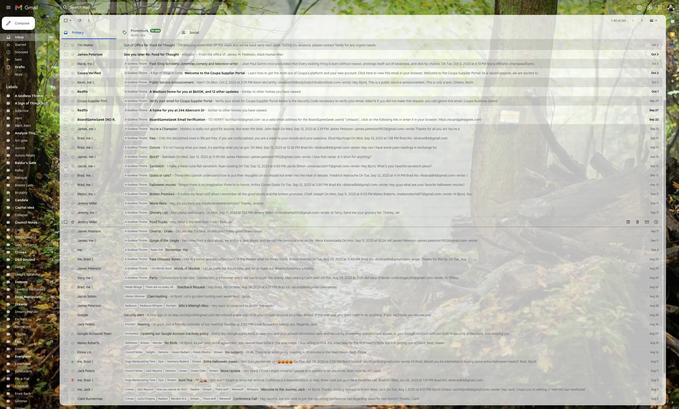 Task type: describe. For each thing, give the bounding box(es) containing it.
36 row from the top
[[60, 358, 663, 367]]

'sicritbjordd@gmail.com'
[[225, 118, 261, 122]]

0 vertical spatial viewed.
[[290, 90, 301, 94]]

i right apartment.
[[298, 342, 299, 346]]

1 horizontal spatial 28,
[[406, 379, 410, 383]]

wander inside "row"
[[153, 342, 162, 345]]

learn
[[248, 71, 257, 75]]

on thu, jun 29, 2023 at 2:05 pm bjord umlaut <sicritbjordd@gmail.com> wrote: hi brad, would you be interested in buying some extra halloween masks? best, bjord
[[293, 360, 536, 364]]

2 for a godless throne goats or cats? - those who cannot understand how to put their thoughts on ice should not enter into the heat of debate. friedrich nietzsche on tue, sep 12, 2023 at 4:19 pm brad klo <klobrad84@gmail.com> wrote: i
[[92, 174, 93, 178]]

1 🎃 image from the left
[[277, 361, 281, 365]]

to right slave
[[278, 136, 281, 141]]

row containing tim walker
[[60, 41, 663, 50]]

too!
[[364, 388, 370, 392]]

gmail image
[[15, 3, 40, 12]]

0 vertical spatial 11,
[[344, 192, 348, 197]]

aug 26
[[650, 323, 659, 327]]

and down thing
[[324, 71, 329, 75]]

miller for hey, what's the best food truck? best, jer
[[89, 220, 97, 224]]

1 horizontal spatial enter
[[403, 118, 411, 122]]

0 horizontal spatial viewed.
[[256, 108, 267, 113]]

2 halloween from the left
[[492, 360, 507, 364]]

row containing google accounts team
[[60, 330, 663, 339]]

show
[[239, 379, 247, 383]]

a godless throne inside 'labels' navigation
[[15, 94, 43, 98]]

move
[[280, 369, 288, 374]]

mon, right joseph
[[330, 192, 337, 197]]

a inside a godless throne party - communism is not love. communism is a hammer which we use to crush the enemy. mao zedong can't wait! on tue, aug 29, 2023 at 7:00 am gary orlando <orlandogary85@gmail.com> wrote: hi tiffany,
[[125, 276, 127, 280]]

0 horizontal spatial words
[[156, 267, 164, 271]]

row containing jeremy
[[60, 208, 663, 218]]

a left valued
[[486, 71, 488, 75]]

2 you're from the left
[[448, 127, 457, 131]]

sicritbjordd@gmail.com
[[180, 314, 215, 318]]

this inside 'labels' navigation
[[28, 131, 35, 135]]

wolf for welcome
[[223, 388, 229, 392]]

$600k,
[[193, 90, 204, 94]]

21 row from the top
[[60, 218, 663, 227]]

at left "12:36"
[[283, 146, 286, 150]]

jack up google accounts team
[[77, 323, 84, 327]]

compose
[[15, 21, 29, 25]]

notes for jack peters
[[135, 370, 143, 373]]

coupa down a godless throne a madison home for you at $600k, and 12 other updates - similar to other homes you have viewed. ‌ ‌ ‌ ‌ ‌ ‌ ‌ ‌ ‌ ‌ ‌ ‌ ‌ ‌ ‌ ‌ ‌ ‌ ‌ ‌ ‌ ‌ ‌ ‌ ‌ ‌ ‌ ‌ ‌ ‌ ‌ ‌ ‌ ‌ ‌ ‌ ‌ ‌ ‌ ‌ ‌ ‌ ‌ ‌ ‌ ‌ ‌ ‌ ‌ ‌ ‌ ‌ ‌ ‌ ‌ ‌ ‌ ‌ ‌ ‌ ‌ ‌ ‌ ‌ ‌ ‌ ‌ ‌ ‌ ‌ ‌ ‌ ‌ ‌ ‌ ‌ ‌ ‌ ‌ ‌ ‌ on the top of the page
[[246, 99, 256, 103]]

2 horizontal spatial kevin
[[466, 80, 474, 85]]

1 vertical spatial can
[[368, 146, 373, 150]]

2023 right 1,
[[408, 388, 415, 392]]

0 horizontal spatial cannot
[[192, 174, 202, 178]]

1 drake from the left
[[164, 230, 173, 234]]

pm right 1:51
[[429, 379, 434, 383]]

1 vertical spatial roberts
[[88, 342, 99, 346]]

a left mirror
[[193, 258, 195, 262]]

peters for move
[[85, 369, 95, 374]]

main content containing promotions
[[60, 15, 666, 410]]

1 horizontal spatial <james.peterson1902@gmail.com>
[[354, 127, 405, 131]]

1 horizontal spatial do
[[177, 202, 181, 206]]

a godless throne a madison home for you at $600k, and 12 other updates - similar to other homes you have viewed. ‌ ‌ ‌ ‌ ‌ ‌ ‌ ‌ ‌ ‌ ‌ ‌ ‌ ‌ ‌ ‌ ‌ ‌ ‌ ‌ ‌ ‌ ‌ ‌ ‌ ‌ ‌ ‌ ‌ ‌ ‌ ‌ ‌ ‌ ‌ ‌ ‌ ‌ ‌ ‌ ‌ ‌ ‌ ‌ ‌ ‌ ‌ ‌ ‌ ‌ ‌ ‌ ‌ ‌ ‌ ‌ ‌ ‌ ‌ ‌ ‌ ‌ ‌ ‌ ‌ ‌ ‌ ‌ ‌ ‌ ‌ ‌ ‌ ‌ ‌ ‌ ‌ ‌ ‌ ‌ ‌
[[125, 90, 369, 94]]

0 horizontal spatial next
[[216, 295, 223, 299]]

promotions
[[131, 29, 148, 33]]

your left passions.
[[306, 136, 313, 141]]

30 row from the top
[[60, 302, 663, 311]]

kazantzakis
[[324, 239, 342, 243]]

0 horizontal spatial was
[[300, 342, 306, 346]]

the up are
[[279, 388, 284, 392]]

you right help
[[408, 314, 413, 318]]

tue, up month?
[[392, 388, 398, 392]]

room.
[[339, 351, 349, 355]]

39 row from the top
[[60, 386, 663, 395]]

notes inside 'labels' navigation
[[28, 221, 37, 225]]

council inside 'labels' navigation
[[15, 221, 27, 225]]

primary
[[72, 30, 84, 35]]

sep 11 for mon,
[[651, 239, 659, 243]]

sandwich
[[150, 164, 164, 169]]

aug 29 for thanks
[[650, 258, 659, 261]]

1 dark from the left
[[207, 239, 214, 243]]

hey down yes!!
[[243, 369, 249, 374]]

you down makes
[[182, 202, 187, 206]]

row containing coupa supplier port.
[[60, 97, 663, 106]]

0 horizontal spatial kevin
[[77, 80, 85, 85]]

29 for tiffany,
[[656, 276, 659, 280]]

a godless throne donuts - it's not having what you want, it's wanting what you've got. on wed, sep 13, 2023 at 12:36 pm brad klo <klobrad84@gmail.com> wrote: hey can i have some palm readings in exchange for
[[125, 146, 437, 150]]

enchanted for enchanted
[[15, 325, 31, 329]]

2 aug 11 from the top
[[651, 370, 659, 373]]

1 horizontal spatial browser.
[[425, 118, 438, 122]]

jack peters for enchant
[[77, 323, 95, 327]]

0 horizontal spatial do
[[152, 267, 156, 271]]

sep 11 for 8:03
[[651, 193, 659, 196]]

enchanted updating our google account inactivity policy - every day google works hard to keep you and your private information safe and secure by preventing unauthorized access to your google account with our built-in security protections. and keeping you
[[125, 332, 510, 336]]

delight sunshine link
[[15, 273, 40, 277]]

3,
[[460, 62, 462, 66]]

, for a godless throne fake dinosaur bones - life is a mirror and will reflect back to the thinker what he thinks into it. ernest holmes on tue, aug 29, 2023 at 11:40 am brad klo <klobrad84@gmail.com> wrote: thanks for the tip. on sat, aug
[[82, 257, 83, 262]]

1 vertical spatial some
[[384, 146, 392, 150]]

godless for grocery list
[[127, 211, 138, 215]]

8
[[657, 398, 659, 401]]

13, down slave
[[270, 146, 274, 150]]

1 horizontal spatial will
[[239, 43, 244, 47]]

enchant for enchant meeting - hi guys, just a friendly reminder of our meeting tuesday at 2:00 pm. look forward to seeing you. regards, jack
[[125, 323, 135, 327]]

a inside a godless throne verify your email for coupa supplier portal - verify your email for coupa supplier portal below is the security code necessary to verify your email. 686676 if you did not make this request, you can ignore this email. coupa business spend
[[125, 99, 127, 103]]

22 row from the top
[[60, 227, 663, 236]]

james , me 2 for bjord?
[[77, 155, 96, 159]]

1 horizontal spatial brad,
[[415, 360, 423, 364]]

<invasion0fdbody2natch3rs@outlook.com>
[[278, 80, 342, 85]]

throne for verify your email for coupa supplier portal
[[138, 99, 147, 103]]

fake inside "row"
[[150, 258, 157, 262]]

13 for you're
[[656, 127, 659, 131]]

movie
[[202, 202, 211, 206]]

coupa down the "television"
[[210, 71, 221, 75]]

0 horizontal spatial good
[[210, 127, 218, 131]]

1 horizontal spatial next
[[266, 43, 272, 47]]

donuts
[[150, 146, 160, 150]]

throne for omerta - drake
[[138, 230, 147, 233]]

godless for halloween movies
[[127, 183, 138, 187]]

1 horizontal spatial 29,
[[330, 258, 335, 262]]

16 for (no subject) - hi all, there is an emergency meeting in 15 minutes in the main room. best, eloise
[[656, 351, 659, 355]]

1 birds from the left
[[264, 342, 271, 346]]

front back link
[[15, 392, 31, 397]]

1 vertical spatial dewdrop
[[15, 288, 28, 292]]

best, right truck?
[[220, 220, 227, 224]]

1 vertical spatial simon
[[87, 295, 96, 299]]

throne for grocery list
[[138, 211, 147, 215]]

throne inside 'labels' navigation
[[32, 94, 43, 98]]

8:03
[[360, 192, 367, 197]]

row containing clark runnerman
[[60, 395, 663, 404]]

bjord, left let's
[[174, 295, 183, 299]]

1 verify from the left
[[150, 99, 158, 103]]

a right "just" at left
[[172, 323, 174, 327]]

aug 16 for hi all, there is an emergency meeting in 15 minutes in the main room. best, eloise
[[650, 351, 659, 355]]

of right reminder
[[201, 323, 204, 327]]

on right doyle
[[281, 183, 285, 187]]

16 row from the top
[[60, 171, 663, 180]]

for right short
[[352, 155, 356, 159]]

0 horizontal spatial gary
[[77, 276, 84, 280]]

lush
[[26, 183, 33, 188]]

look
[[320, 342, 327, 346]]

23 row from the top
[[60, 236, 663, 246]]

hi right the birds
[[180, 342, 183, 346]]

werewolf for conference
[[219, 398, 231, 401]]

dogs manipulating time inside 'labels' navigation
[[15, 295, 53, 300]]

2 there from the left
[[224, 183, 232, 187]]

2 for a godless throne free - only the disciplined ones in life are free. if you are undisciplined, you are a slave to your moods and your passions. eliud kipchoge on wed, sep 13, 2023 at 1:58 pm brad klo <klobrad84@gmail.com
[[92, 137, 93, 140]]

to right access
[[394, 332, 397, 336]]

a inside a godless throne gorge of the jungle - we come from a dark abyss, we end in a dark abyss, and we call the luminous interval life. nikos kazantzakis on mon, sep 11, 2023 at 10:24 am james peterson <james.peterson1902@gmail.com> wrote:
[[125, 239, 127, 243]]

2 horizontal spatial this
[[426, 80, 432, 85]]

movies
[[165, 183, 176, 187]]

to left the look
[[317, 342, 320, 346]]

12 for where there is no imagination there is no horror. arthur conan doyle on tue, sep 12, 2023 at 2:50 pm brad klo <klobrad84@gmail.com> wrote: hey guys what are your favorite halloween movies?
[[656, 183, 659, 187]]

pm right 1:22
[[248, 211, 253, 215]]

protections.
[[467, 332, 484, 336]]

google down week?
[[265, 314, 275, 318]]

klo right "11:40"
[[369, 258, 374, 262]]

0 vertical spatial thanks
[[416, 127, 427, 131]]

1 horizontal spatial 2:39
[[317, 127, 323, 131]]

4 sep 13 from the top
[[651, 155, 659, 159]]

2 clark from the left
[[412, 397, 419, 402]]

0 vertical spatial jun
[[306, 360, 311, 364]]

<millerjeremy500@gmail.com>
[[274, 211, 320, 215]]

seeing
[[279, 323, 289, 327]]

to up the only on the top of page
[[439, 71, 442, 75]]

1 horizontal spatial bjord
[[432, 388, 440, 392]]

4 28 from the top
[[656, 314, 659, 317]]

2 mac from the left
[[296, 314, 303, 318]]

24 row from the top
[[60, 246, 663, 255]]

oct 3 for coupa verified
[[651, 71, 659, 75]]

in right readings
[[414, 146, 417, 150]]

dogs inside 'labels' navigation
[[15, 295, 23, 300]]

1 for dreams
[[52, 303, 53, 307]]

1 horizontal spatial kevin
[[254, 80, 261, 85]]

a godless throne omerta - drake - did you like the beat on this one? pretty good drake loosie
[[125, 230, 262, 234]]

radiance inside 'labels' navigation
[[23, 243, 37, 247]]

google down "just" at left
[[161, 332, 172, 336]]

1 email. from the left
[[356, 99, 365, 103]]

our left newfound
[[565, 388, 570, 392]]

mon, down which
[[234, 286, 241, 290]]

0 horizontal spatial let
[[251, 267, 255, 271]]

2 halloween from the left
[[437, 183, 452, 187]]

palm
[[393, 146, 400, 150]]

support image
[[637, 5, 642, 10]]

1 aug 11 from the top
[[651, 360, 659, 364]]

petals inside 'labels' navigation
[[26, 154, 35, 158]]

godless for food trucks
[[127, 221, 138, 224]]

1 horizontal spatial back
[[249, 43, 257, 47]]

1 horizontal spatial words
[[174, 267, 183, 271]]

you right free.
[[222, 136, 227, 141]]

is left an
[[264, 351, 267, 355]]

harmony
[[167, 360, 179, 364]]

0 horizontal spatial or
[[159, 174, 162, 178]]

for up 244
[[175, 99, 179, 103]]

29 for thanks
[[656, 258, 659, 261]]

the right even
[[250, 127, 255, 131]]

out right most
[[288, 71, 293, 75]]

google right the day
[[227, 332, 238, 336]]

you up 'sicritbjordd@gmail.com'
[[242, 108, 248, 113]]

which
[[234, 276, 243, 280]]

1 vertical spatial similar
[[208, 108, 218, 113]]

at left "11:40"
[[344, 258, 347, 262]]

of inside 'labels' navigation
[[26, 101, 29, 106]]

38 row from the top
[[60, 376, 663, 386]]

epic inside 'labels' navigation
[[15, 340, 22, 344]]

in up "just" at left
[[165, 314, 167, 318]]

at left 11:39
[[209, 155, 212, 159]]

see you later re: food for thought - alligator -- from the office of: james. h. peterson, adult human man
[[124, 52, 283, 57]]

14 row from the top
[[60, 152, 663, 162]]

on right laughs.
[[206, 211, 210, 215]]

on right gosling
[[239, 164, 243, 169]]

4 inside "row"
[[657, 249, 659, 252]]

2 horizontal spatial <james.peterson1902@gmail.com>
[[417, 239, 468, 243]]

1 halloween from the left
[[150, 183, 165, 187]]

for left tip.
[[433, 258, 437, 262]]

on right nietzsche
[[359, 174, 363, 178]]

pm.
[[248, 323, 254, 327]]

1 vertical spatial as
[[194, 342, 197, 346]]

hi left guys,
[[153, 323, 156, 327]]

41 row from the top
[[60, 404, 663, 410]]

0 horizontal spatial portal
[[204, 99, 212, 103]]

dreamy wander link
[[15, 310, 39, 314]]

toolbar inside "row"
[[624, 220, 661, 225]]

1 vertical spatial thanks
[[422, 258, 432, 262]]

2 eloise from the left
[[358, 351, 367, 355]]

reason,
[[352, 62, 363, 66]]

0 horizontal spatial how
[[220, 174, 227, 178]]

1 abyss, from the left
[[215, 239, 224, 243]]

1 horizontal spatial that
[[321, 155, 327, 159]]

<klobrad84@gmail.com> up name.
[[314, 146, 350, 150]]

their
[[237, 174, 244, 178]]

dies
[[418, 62, 424, 66]]

a inside a godless throne donuts - it's not having what you want, it's wanting what you've got. on wed, sep 13, 2023 at 12:36 pm brad klo <klobrad84@gmail.com> wrote: hey can i have some palm readings in exchange for
[[125, 146, 127, 149]]

a inside a godless throne movie recs - hey, do you have any movie recommendations? thanks, jeremy
[[125, 202, 127, 205]]

1 horizontal spatial no
[[224, 286, 228, 290]]

aug 28 for feedback request - hey brad, no on mon, aug 28, 2023 at 6:27 pm brad klo <klobrad84@gmail.com> wrote:
[[650, 286, 659, 289]]

you right you,
[[338, 314, 343, 318]]

use
[[249, 276, 254, 280]]

throne for bjord?
[[138, 155, 147, 159]]

epic link
[[15, 340, 22, 344]]

hey, for hey, do you have any movie recommendations? thanks, jeremy
[[170, 202, 176, 206]]

sep 11 for jer
[[651, 211, 659, 215]]

things inside 'labels' navigation
[[30, 101, 40, 106]]

labels navigation
[[0, 15, 60, 410]]

throne for public service announcement
[[138, 81, 147, 84]]

1 vertical spatial we
[[215, 314, 220, 318]]

out
[[124, 43, 130, 47]]

0 vertical spatial was
[[324, 314, 330, 318]]

idolatry
[[180, 127, 192, 131]]

0 horizontal spatial call
[[272, 239, 277, 243]]

manipulating for extra
[[132, 360, 149, 364]]

a godless throne for james peterson
[[125, 267, 147, 271]]

2 horizontal spatial welcome
[[424, 71, 438, 75]]

labels heading
[[6, 85, 49, 90]]

1,
[[405, 388, 407, 392]]

2 boardgamegeek from the left
[[150, 118, 177, 122]]

a godless throne fake dinosaur bones - life is a mirror and will reflect back to the thinker what he thinks into it. ernest holmes on tue, aug 29, 2023 at 11:40 am brad klo <klobrad84@gmail.com> wrote: thanks for the tip. on sat, aug
[[125, 258, 467, 262]]

0 horizontal spatial be
[[245, 43, 249, 47]]

dogs manipulating time for aunt tina
[[125, 379, 155, 383]]

come inside "row"
[[175, 71, 182, 75]]

2 us from the left
[[256, 267, 259, 271]]

7 row from the top
[[60, 87, 663, 97]]

of right gorge
[[160, 239, 163, 243]]

coupa up 244
[[180, 99, 190, 103]]

1 vertical spatial 11,
[[226, 211, 229, 215]]

cozy for the cozy link
[[15, 228, 22, 232]]

oct for 35th "row" from the bottom
[[652, 90, 657, 93]]

cozy for cozy dewdrop
[[15, 236, 22, 240]]

hey left want
[[212, 304, 218, 308]]

redfin for a home for you at 244 abercorn dr
[[77, 108, 88, 113]]

port.
[[101, 99, 108, 103]]

glimmer inside glisten glimmer clam hunting - hi bjord, let's go clam hunting next week! best, jacob
[[134, 295, 145, 299]]

0 vertical spatial every
[[299, 62, 307, 66]]

1 sign- from the left
[[157, 314, 165, 318]]

i left "think"
[[259, 369, 260, 374]]

1 horizontal spatial as
[[482, 71, 486, 75]]

1 communism from the left
[[161, 276, 179, 280]]

friedrich
[[330, 174, 343, 178]]

aug 16 for hi bjord, as per your rental agreement, you cannot have birds in the apartment. i was willing to look the other way for the first twenty birds but it is getting out of hand. best, mateo
[[650, 342, 659, 345]]

council notes for jack peters
[[125, 370, 143, 373]]

godless for a home for you at 244 abercorn dr
[[127, 109, 138, 112]]

pm right 8:01
[[427, 388, 432, 392]]

oct for "row" containing coupa verified
[[651, 71, 656, 75]]

1 inside "row"
[[658, 90, 659, 93]]

1 clark from the left
[[77, 397, 85, 402]]

1 vertical spatial back
[[228, 258, 236, 262]]

more image
[[87, 18, 91, 23]]

throne for halloween movies
[[138, 183, 147, 187]]

0 vertical spatial can
[[432, 99, 437, 103]]

🛣 image
[[200, 379, 203, 383]]

life
[[200, 136, 205, 141]]

labels
[[6, 85, 18, 90]]

1 horizontal spatial come
[[230, 304, 238, 308]]

throne for boardgamegeek email verification
[[138, 118, 147, 121]]

0 horizontal spatial bjord
[[342, 360, 350, 364]]

1 vertical spatial jer
[[228, 220, 233, 224]]

enigma inside 'labels' navigation
[[15, 333, 26, 337]]

thanks, right list.
[[383, 211, 394, 215]]

0 vertical spatial my
[[293, 43, 297, 47]]

toggle split pane mode image
[[649, 18, 654, 23]]

this?
[[181, 388, 187, 392]]

and
[[485, 332, 491, 336]]

0 vertical spatial secure
[[414, 314, 424, 318]]

2 vertical spatial food
[[150, 220, 157, 224]]

37 row from the top
[[60, 367, 663, 376]]

am right 10:24 on the bottom of the page
[[387, 239, 392, 243]]

enchant for enchant
[[15, 318, 27, 322]]

call.
[[372, 379, 378, 383]]

tue, right wait!
[[326, 276, 332, 280]]

the left heat
[[300, 174, 305, 178]]

well
[[552, 388, 557, 392]]

2:05
[[329, 360, 336, 364]]

244
[[179, 108, 185, 113]]

manipulating for aunt
[[132, 379, 149, 383]]

wed, up mean
[[181, 155, 189, 159]]

council for jack peters
[[125, 370, 134, 373]]

of down elroy
[[159, 71, 162, 75]]

sep 13 for you're
[[651, 127, 659, 131]]

2 email. from the left
[[454, 99, 463, 103]]

demons inside 'labels' navigation
[[15, 280, 28, 285]]

dreams
[[15, 303, 27, 307]]

council notes inside 'labels' navigation
[[15, 221, 37, 225]]

1 there from the left
[[189, 183, 197, 187]]

a godless throne public service announcement - nani? on mon, oct 2, 2023 at 2:39 pm kevin mccarthy <invasion0fdbody2natch3rs@outlook.com> wrote: hey bjord, this is a public service announcement. this is only a test. cheers, kevin
[[125, 80, 474, 85]]

not right did
[[392, 99, 396, 103]]

1 us from the left
[[209, 267, 212, 271]]

for up <klobrad84@gmail.com
[[427, 127, 432, 131]]

aurora link
[[15, 146, 25, 150]]

0 vertical spatial dewdrop
[[23, 236, 37, 240]]

adjective link
[[15, 109, 29, 113]]

a inside a godless throne bjord? - bjørdsøn on wed, sep 13, 2023 at 11:39 am james peterson <james.peterson1902@gmail.com> wrote: i love that name. is it short for anything?
[[125, 155, 127, 159]]

2 inside 'labels' navigation
[[52, 355, 53, 359]]

even
[[242, 127, 249, 131]]

1 horizontal spatial man
[[277, 52, 283, 57]]

manipulating inside 'labels' navigation
[[24, 295, 45, 300]]

row containing boardgamegeek (no r.
[[60, 115, 663, 124]]

, for a godless throne public service announcement - nani? on mon, oct 2, 2023 at 2:39 pm kevin mccarthy <invasion0fdbody2natch3rs@outlook.com> wrote: hey bjord, this is a public service announcement. this is only a test. cheers, kevin
[[85, 80, 86, 85]]

2 dark from the left
[[242, 239, 249, 243]]

1 for a sign of things to come
[[52, 102, 53, 105]]

place
[[301, 379, 309, 383]]

and down seeing
[[274, 332, 279, 336]]

a right the noticed
[[233, 314, 235, 318]]

masks
[[228, 360, 238, 364]]

2 for a godless throne party - communism is not love. communism is a hammer which we use to crush the enemy. mao zedong can't wait! on tue, aug 29, 2023 at 7:00 am gary orlando <orlandogary85@gmail.com> wrote: hi tiffany,
[[92, 277, 93, 280]]

0 vertical spatial come
[[188, 239, 196, 243]]

brutality
[[15, 191, 27, 195]]

thought for out of office re: food for thought
[[163, 43, 175, 47]]

godless for sandwich
[[127, 165, 138, 168]]

2 sep 11 from the top
[[651, 202, 659, 205]]

front
[[15, 392, 23, 397]]

a inside a godless throne omerta - drake - did you like the beat on this one? pretty good drake loosie
[[125, 230, 127, 233]]

2 horizontal spatial no
[[236, 183, 240, 187]]

jeremy , me 2
[[77, 211, 97, 215]]

a inside a godless throne sandwich - i make a mean tuna fish sandwich. ryan gosling on tue, sep 12, 2023 at 6:50 pm jacob simon <simonjacob477@gmail.com> wrote: hey bjord, what's your favorite sandwich place?
[[125, 165, 127, 168]]

into for enter
[[294, 174, 299, 178]]

1 vertical spatial secure
[[330, 332, 340, 336]]

crimes inside 'labels' navigation
[[15, 251, 26, 255]]

to down "comedy"
[[200, 71, 203, 75]]

you right request,
[[425, 99, 431, 103]]

delight for delight sunshine
[[15, 273, 25, 277]]

the left main
[[326, 351, 331, 355]]

1 vertical spatial call
[[347, 397, 352, 402]]

0 vertical spatial 12,
[[257, 164, 261, 169]]

brutality link
[[15, 191, 27, 195]]

supplier left port.
[[88, 99, 100, 103]]

enchanted for enchanted updating our google account inactivity policy - every day google works hard to keep you and your private information safe and secure by preventing unauthorized access to your google account with our built-in security protections. and keeping you
[[125, 332, 139, 336]]

for right address
[[298, 118, 302, 122]]

epic for extra halloween masks
[[159, 360, 164, 364]]

hey left guys
[[389, 183, 395, 187]]

d&d inside 'labels' navigation
[[15, 258, 22, 262]]

on right click
[[369, 118, 373, 122]]

james peterson for milo's milehigh miso - hey want to come out to dinner this week?
[[77, 304, 101, 308]]

0 vertical spatial enchanted
[[29, 288, 45, 292]]

1 vertical spatial homes
[[231, 108, 241, 113]]

1 horizontal spatial favorite
[[425, 183, 436, 187]]

1 horizontal spatial no
[[201, 183, 205, 187]]

3 29 from the top
[[656, 267, 659, 271]]

older image
[[640, 18, 645, 23]]

oct for "row" containing kevin
[[652, 81, 657, 84]]

2 vertical spatial into
[[558, 388, 564, 392]]

the left jungle
[[164, 239, 168, 243]]

6 11 from the top
[[657, 360, 659, 364]]

on right got.
[[251, 146, 255, 150]]

fake news link
[[15, 363, 31, 367]]

notes for eloise lin
[[135, 351, 143, 355]]

stay.
[[313, 379, 320, 383]]

2 birds from the left
[[377, 342, 384, 346]]

lef…
[[170, 286, 175, 289]]

james peterson for a godless throne omerta - drake - did you like the beat on this one? pretty good drake loosie
[[77, 230, 101, 234]]

1 vertical spatial will
[[212, 258, 217, 262]]

week.
[[273, 43, 281, 47]]

search mail image
[[61, 3, 69, 12]]

team
[[103, 332, 111, 336]]

you left 244
[[168, 108, 174, 113]]

and right moods
[[300, 136, 305, 141]]

in right minutes
[[322, 351, 325, 355]]

ocean for ocean
[[179, 370, 187, 373]]

, for feedback request - hey brad, no on mon, aug 28, 2023 at 6:27 pm brad klo <klobrad84@gmail.com> wrote:
[[84, 285, 85, 290]]

love.
[[189, 276, 196, 280]]

1 row from the top
[[60, 31, 663, 41]]

1 vertical spatial 12,
[[378, 174, 381, 178]]

jack up last
[[379, 388, 386, 392]]

analyze this
[[15, 131, 35, 135]]

aug 29 for tiffany,
[[650, 276, 659, 280]]

d&d beyond inside 'labels' navigation
[[15, 258, 35, 262]]

analyze this link
[[15, 131, 35, 135]]

13 row from the top
[[60, 143, 663, 152]]

13 for brad
[[656, 137, 659, 140]]

<orlandogary85@gmail.com>
[[391, 276, 434, 280]]

godless inside 'labels' navigation
[[18, 94, 31, 98]]

0 vertical spatial simon
[[297, 164, 306, 169]]

a inside a godless throne fwd: elroy schwartz: american comedy and television writer. - jean paul sartre once postulated that every existing thing is born without reason, prolongs itself out of weakness, and dies by chance. on tue, oct 3, 2023 at 4:13 pm maria williams <mariaaawilliams
[[125, 62, 127, 66]]

1 mac from the left
[[173, 314, 179, 318]]

a left the public
[[379, 80, 380, 85]]

1 vertical spatial miller
[[265, 211, 273, 215]]

4 aug 28 from the top
[[650, 314, 659, 317]]

godless for boardgamegeek email verification
[[127, 118, 138, 121]]

row containing mateo roberts
[[60, 339, 663, 348]]

2 vertical spatial 11,
[[362, 239, 365, 243]]

0 horizontal spatial no
[[165, 342, 169, 346]]

sat,
[[454, 258, 460, 262]]

0 vertical spatial by
[[425, 62, 428, 66]]

you left like
[[182, 230, 187, 234]]

jack peters for move
[[77, 369, 95, 374]]

0 horizontal spatial umlaut
[[351, 360, 361, 364]]

1 horizontal spatial portal
[[235, 71, 245, 75]]

your down weakness,
[[403, 71, 410, 75]]

klo right "12:36"
[[309, 146, 313, 150]]

facetime
[[358, 379, 371, 383]]

0 vertical spatial any
[[350, 43, 355, 47]]

per
[[198, 342, 203, 346]]

aug 28 for milo's milehigh miso - hey want to come out to dinner this week?
[[650, 304, 659, 308]]

0 horizontal spatial security
[[124, 314, 136, 318]]

code
[[311, 99, 318, 103]]

1 vertical spatial every
[[212, 332, 220, 336]]

new up 2:00
[[236, 314, 242, 318]]

2 drake from the left
[[244, 230, 253, 234]]

the right below
[[292, 99, 297, 103]]

2023 left 1:22
[[230, 211, 237, 215]]

1 vertical spatial meeting
[[290, 351, 302, 355]]

2 vertical spatial 29,
[[312, 360, 317, 364]]

row containing mateo
[[60, 190, 663, 199]]

back
[[23, 392, 31, 397]]

me , brad 2
[[77, 360, 93, 364]]

a inside a godless throne food trucks - hey, what's the best food truck? best, jer
[[125, 221, 127, 224]]

a inside a godless throne grocery list - man plans; god laughs. on mon, sep 11, 2023 at 1:22 pm jeremy miller <millerjeremy500@gmail.com> wrote: hi terry, send me your grocery list. thanks, jer
[[125, 211, 127, 215]]

enigma inside "row"
[[146, 398, 155, 401]]

breeze lush
[[15, 183, 33, 188]]

11 row from the top
[[60, 124, 663, 134]]

, for a godless throne fwd: elroy schwartz: american comedy and television writer. - jean paul sartre once postulated that every existing thing is born without reason, prolongs itself out of weakness, and dies by chance. on tue, oct 3, 2023 at 4:13 pm maria williams <mariaaawilliams
[[86, 62, 87, 66]]

a inside a godless throne a home for you at 244 abercorn dr - similar to other homes you have viewed. ‌ ‌ ‌ ‌ ‌ ‌ ‌ ‌ ‌ ‌ ‌ ‌ ‌ ‌ ‌ ‌ ‌ ‌ ‌ ‌ ‌ ‌ ‌ ‌ ‌ ‌ ‌ ‌ ‌ ‌ ‌ ‌ ‌ ‌ ‌ ‌ ‌ ‌ ‌ ‌ ‌ ‌ ‌ ‌ ‌ ‌ ‌ ‌ ‌ ‌ ‌ ‌ ‌ ‌ ‌ ‌ ‌ ‌ ‌ ‌ ‌ ‌ ‌ ‌ ‌ ‌ ‌ ‌ ‌ ‌ ‌ ‌ ‌ ‌ ‌ ‌ ‌ ‌ ‌ ‌ ‌
[[125, 109, 127, 112]]

2 aug 29 from the top
[[650, 267, 659, 271]]

11 for hey, do you have any movie recommendations? thanks, jeremy
[[657, 202, 659, 205]]

glisten glimmer clam hunting - hi bjord, let's go clam hunting next week! best, jacob
[[125, 295, 250, 299]]

1 horizontal spatial maria
[[487, 62, 496, 66]]

of right out
[[130, 43, 133, 47]]

2023 down want,
[[201, 155, 208, 159]]

fix-a-flat link
[[15, 377, 29, 382]]

4 13 from the top
[[656, 155, 659, 159]]

0 vertical spatial 28,
[[248, 286, 253, 290]]

hey down 'anything?'
[[361, 164, 367, 169]]

row containing google
[[60, 311, 663, 320]]

you,
[[331, 314, 337, 318]]

2 vertical spatial some
[[475, 360, 483, 364]]

28 for hey brad, no on mon, aug 28, 2023 at 6:27 pm brad klo <klobrad84@gmail.com> wrote:
[[656, 286, 659, 289]]

0 horizontal spatial enter
[[285, 174, 293, 178]]

main
[[331, 351, 339, 355]]

row containing coupa verified
[[60, 69, 663, 78]]

your down request,
[[418, 118, 424, 122]]

0 vertical spatial what's
[[377, 164, 387, 169]]

0 horizontal spatial account
[[173, 332, 185, 336]]

1 james peterson from the top
[[77, 52, 103, 57]]

1 horizontal spatial let
[[327, 369, 331, 374]]

truck?
[[210, 220, 219, 224]]

row containing jacob
[[60, 162, 663, 171]]

at left 2:00
[[237, 323, 240, 327]]

1 horizontal spatial <sicritbjordd@gmail.com>
[[452, 388, 491, 392]]

3 boardgamegeek from the left
[[309, 118, 334, 122]]

2 horizontal spatial portal
[[269, 99, 278, 103]]



Task type: locate. For each thing, give the bounding box(es) containing it.
1 vertical spatial do
[[177, 388, 180, 392]]

29 for can
[[656, 99, 659, 103]]

on up you. at the bottom left of page
[[289, 314, 293, 318]]

godless for fake dinosaur bones
[[127, 258, 138, 261]]

sign inside 'labels' navigation
[[18, 101, 25, 106]]

3 row from the top
[[60, 50, 663, 59]]

brad , me 2 for a godless throne donuts - it's not having what you want, it's wanting what you've got. on wed, sep 13, 2023 at 12:36 pm brad klo <klobrad84@gmail.com> wrote: hey can i have some palm readings in exchange for
[[77, 146, 93, 150]]

council for eloise lin
[[125, 351, 134, 355]]

enchant meeting - hi guys, just a friendly reminder of our meeting tuesday at 2:00 pm. look forward to seeing you. regards, jack
[[125, 323, 317, 327]]

1 vertical spatial was
[[300, 342, 306, 346]]

next
[[266, 43, 272, 47], [216, 295, 223, 299]]

1 horizontal spatial meeting
[[290, 351, 302, 355]]

man left plans;
[[171, 211, 177, 215]]

all,
[[250, 351, 254, 355]]

2 communism from the left
[[196, 276, 215, 280]]

come inside 'labels' navigation
[[45, 101, 55, 106]]

2 inside me , jack 2
[[91, 388, 93, 392]]

godless inside a godless throne bjord? - bjørdsøn on wed, sep 13, 2023 at 11:39 am james peterson <james.peterson1902@gmail.com> wrote: i love that name. is it short for anything?
[[127, 155, 138, 159]]

13 for for
[[656, 146, 659, 149]]

godless inside a godless throne a madison home for you at $600k, and 12 other updates - similar to other homes you have viewed. ‌ ‌ ‌ ‌ ‌ ‌ ‌ ‌ ‌ ‌ ‌ ‌ ‌ ‌ ‌ ‌ ‌ ‌ ‌ ‌ ‌ ‌ ‌ ‌ ‌ ‌ ‌ ‌ ‌ ‌ ‌ ‌ ‌ ‌ ‌ ‌ ‌ ‌ ‌ ‌ ‌ ‌ ‌ ‌ ‌ ‌ ‌ ‌ ‌ ‌ ‌ ‌ ‌ ‌ ‌ ‌ ‌ ‌ ‌ ‌ ‌ ‌ ‌ ‌ ‌ ‌ ‌ ‌ ‌ ‌ ‌ ‌ ‌ ‌ ‌ ‌ ‌ ‌ ‌ ‌ ‌
[[127, 90, 138, 93]]

jun right 'thu,'
[[306, 360, 311, 364]]

favorite up <mateoroberts871@gmail.com> in the right of the page
[[425, 183, 436, 187]]

(no
[[105, 118, 112, 122]]

godless for donuts
[[127, 146, 138, 149]]

halloween up the move
[[212, 360, 227, 364]]

0 horizontal spatial clark
[[77, 397, 85, 402]]

on up "just" at left
[[168, 314, 172, 318]]

godless for party
[[127, 276, 138, 280]]

None checkbox
[[63, 18, 68, 23], [63, 43, 68, 48], [63, 62, 68, 66], [63, 71, 68, 76], [63, 80, 68, 85], [63, 99, 68, 104], [63, 117, 68, 122], [63, 127, 68, 131], [63, 155, 68, 159], [63, 164, 68, 169], [63, 192, 68, 197], [63, 211, 68, 215], [63, 229, 68, 234], [63, 257, 68, 262], [63, 267, 68, 271], [63, 276, 68, 281], [63, 313, 68, 318], [63, 332, 68, 337], [63, 360, 68, 365], [63, 379, 68, 383], [63, 18, 68, 23], [63, 43, 68, 48], [63, 62, 68, 66], [63, 71, 68, 76], [63, 80, 68, 85], [63, 99, 68, 104], [63, 117, 68, 122], [63, 127, 68, 131], [63, 155, 68, 159], [63, 164, 68, 169], [63, 192, 68, 197], [63, 211, 68, 215], [63, 229, 68, 234], [63, 257, 68, 262], [63, 267, 68, 271], [63, 276, 68, 281], [63, 313, 68, 318], [63, 332, 68, 337], [63, 360, 68, 365], [63, 379, 68, 383]]

1 horizontal spatial security
[[298, 99, 310, 103]]

0 horizontal spatial d&d
[[15, 258, 22, 262]]

1 aug 16 from the top
[[650, 342, 659, 345]]

aug 28 for glisten glimmer clam hunting - hi bjord, let's go clam hunting next week! best, jacob
[[650, 295, 659, 299]]

boardgamegeek left userid
[[309, 118, 334, 122]]

arthur
[[251, 183, 261, 187]]

thought for see you later re: food for thought
[[165, 52, 179, 57]]

stream down updating
[[140, 342, 149, 345]]

1 horizontal spatial home
[[167, 90, 176, 94]]

miller for hey, do you have any movie recommendations? thanks, jeremy
[[89, 202, 97, 206]]

if right the 686676
[[377, 99, 379, 103]]

5 row from the top
[[60, 69, 663, 78]]

2 aug 9 from the top
[[652, 388, 659, 392]]

twenty
[[366, 342, 376, 346]]

throne for fwd: elroy schwartz: american comedy and television writer.
[[138, 62, 147, 66]]

petals for petals blissful
[[193, 351, 201, 355]]

0 vertical spatial redfin
[[77, 90, 88, 94]]

safe
[[316, 332, 323, 336]]

1 vertical spatial dogs manipulating time
[[125, 360, 155, 364]]

0 vertical spatial crimes
[[15, 251, 26, 255]]

0 horizontal spatial can
[[368, 146, 373, 150]]

0 horizontal spatial back
[[228, 258, 236, 262]]

account up seeing
[[276, 314, 288, 318]]

5 sep 11 from the top
[[651, 239, 659, 243]]

0 horizontal spatial 2:39
[[241, 80, 247, 85]]

the down "comedy"
[[204, 71, 209, 75]]

12 for i make a mean tuna fish sandwich. ryan gosling on tue, sep 12, 2023 at 6:50 pm jacob simon <simonjacob477@gmail.com> wrote: hey bjord, what's your favorite sandwich place?
[[656, 165, 659, 168]]

2 vertical spatial enchanted
[[125, 332, 139, 336]]

primary tab
[[60, 26, 118, 39]]

throne for food trucks
[[138, 221, 147, 224]]

9
[[657, 379, 659, 383], [657, 388, 659, 392]]

1 horizontal spatial homes
[[265, 90, 275, 94]]

godless for goats or cats?
[[127, 174, 138, 177]]

3 brad , me 2 from the top
[[77, 174, 93, 178]]

🎃 image
[[281, 361, 285, 365]]

enigma
[[15, 333, 26, 337], [146, 398, 155, 401]]

1 cozy from the top
[[15, 228, 22, 232]]

radiance
[[23, 243, 37, 247], [125, 304, 137, 308], [140, 304, 152, 308]]

re: right office
[[144, 43, 149, 47]]

on up last
[[386, 388, 391, 392]]

4 11 from the top
[[657, 230, 659, 233]]

1 aug 9 from the top
[[652, 379, 659, 383]]

throne inside a godless throne you're a champion - idolatry is really not good for anyone. not even the idols. john bach on wed, sep 13, 2023 at 2:39 pm james peterson <james.peterson1902@gmail.com> wrote: thanks for all you do! you're a
[[138, 127, 147, 131]]

🎃 image up move
[[285, 361, 289, 365]]

things inside "row"
[[163, 71, 171, 75]]

hi down place
[[308, 388, 311, 392]]

cozy radiance
[[15, 243, 37, 247]]

drake left loosie
[[244, 230, 253, 234]]

1 vertical spatial crimes
[[125, 388, 134, 392]]

0 vertical spatial will
[[239, 43, 244, 47]]

35 row from the top
[[60, 348, 663, 358]]

thing
[[320, 62, 328, 66]]

0 horizontal spatial wolf
[[211, 398, 216, 401]]

27 row from the top
[[60, 274, 663, 283]]

glimmer inside 'labels' navigation
[[15, 400, 27, 404]]

at up passions.
[[313, 127, 316, 131]]

godless for bjord?
[[127, 155, 138, 159]]

my left heart
[[191, 192, 195, 197]]

a godless throne broken promises - it makes my heart sick when i remember all the good words and the broken promises. chief joseph on mon, sep 11, 2023 at 8:03 pm mateo roberts <mateoroberts871@gmail.com> wrote: hi bjord, you
[[125, 192, 472, 197]]

front back
[[15, 392, 31, 397]]

a inside a godless throne a madison home for you at $600k, and 12 other updates - similar to other homes you have viewed. ‌ ‌ ‌ ‌ ‌ ‌ ‌ ‌ ‌ ‌ ‌ ‌ ‌ ‌ ‌ ‌ ‌ ‌ ‌ ‌ ‌ ‌ ‌ ‌ ‌ ‌ ‌ ‌ ‌ ‌ ‌ ‌ ‌ ‌ ‌ ‌ ‌ ‌ ‌ ‌ ‌ ‌ ‌ ‌ ‌ ‌ ‌ ‌ ‌ ‌ ‌ ‌ ‌ ‌ ‌ ‌ ‌ ‌ ‌ ‌ ‌ ‌ ‌ ‌ ‌ ‌ ‌ ‌ ‌ ‌ ‌ ‌ ‌ ‌ ‌ ‌ ‌ ‌ ‌ ‌ ‌
[[125, 90, 127, 93]]

0 vertical spatial sep 12
[[651, 165, 659, 168]]

2 aurora from the top
[[15, 154, 25, 158]]

1 vertical spatial fake
[[15, 363, 22, 367]]

2 vertical spatial council
[[125, 370, 134, 373]]

tab list
[[666, 15, 679, 393], [60, 26, 666, 39]]

9 row from the top
[[60, 106, 663, 115]]

27
[[656, 109, 659, 112]]

row containing eloise lin
[[60, 348, 663, 358]]

here
[[366, 71, 373, 75]]

0 horizontal spatial come
[[188, 239, 196, 243]]

the right the join
[[308, 397, 313, 402]]

cozy up crimes link
[[15, 243, 22, 247]]

trucks
[[158, 220, 168, 224]]

12 for those who cannot understand how to put their thoughts on ice should not enter into the heat of debate. friedrich nietzsche on tue, sep 12, 2023 at 4:19 pm brad klo <klobrad84@gmail.com> wrote: i
[[656, 174, 659, 177]]

werewolf for welcome
[[232, 388, 244, 392]]

0 horizontal spatial by
[[341, 332, 345, 336]]

petals up gate
[[26, 154, 35, 158]]

1 vertical spatial jeremy miller
[[77, 220, 97, 224]]

the left broken in the top of the page
[[273, 192, 277, 197]]

advanced search options image
[[216, 3, 226, 12]]

1 jack peters from the top
[[77, 323, 95, 327]]

brad , me 2 for a godless throne halloween movies - where there is no imagination there is no horror. arthur conan doyle on tue, sep 12, 2023 at 2:50 pm brad klo <klobrad84@gmail.com> wrote: hey guys what are your favorite halloween movies?
[[77, 183, 93, 187]]

26 row from the top
[[60, 264, 663, 274]]

godless inside a godless throne sandwich - i make a mean tuna fish sandwich. ryan gosling on tue, sep 12, 2023 at 6:50 pm jacob simon <simonjacob477@gmail.com> wrote: hey bjord, what's your favorite sandwich place?
[[127, 165, 138, 168]]

2 for a godless throne halloween movies - where there is no imagination there is no horror. arthur conan doyle on tue, sep 12, 2023 at 2:50 pm brad klo <klobrad84@gmail.com> wrote: hey guys what are your favorite halloween movies?
[[92, 183, 93, 187]]

1 sep 11 from the top
[[651, 193, 659, 196]]

beyond inside 'labels' navigation
[[23, 258, 35, 262]]

1 horizontal spatial alert
[[24, 124, 31, 128]]

4 brad , me 2 from the top
[[77, 183, 93, 187]]

new inside tab
[[155, 29, 160, 32]]

best, right the week!
[[233, 295, 241, 299]]

to inside 'labels' navigation
[[41, 101, 45, 106]]

d&d beyond for welcome
[[137, 388, 153, 392]]

0 vertical spatial glimmer
[[134, 295, 145, 299]]

time
[[206, 43, 212, 47]]

updates
[[226, 90, 239, 94]]

throne inside a godless throne sandwich - i make a mean tuna fish sandwich. ryan gosling on tue, sep 12, 2023 at 6:50 pm jacob simon <simonjacob477@gmail.com> wrote: hey bjord, what's your favorite sandwich place?
[[138, 165, 147, 168]]

2 vertical spatial delight
[[146, 351, 155, 355]]

service
[[391, 80, 402, 85]]

am right 7:00
[[364, 276, 369, 280]]

0 horizontal spatial us
[[209, 267, 212, 271]]

14 inside tab
[[151, 29, 154, 32]]

1 horizontal spatial 14
[[151, 29, 154, 32]]

None search field
[[60, 2, 228, 13]]

thanks, up conference call - hey jeremy, are you able to join the upcoming conference call regarding sales for last month? thanks, clark
[[321, 388, 333, 392]]

enchant inside the "enchant meeting - hi guys, just a friendly reminder of our meeting tuesday at 2:00 pm. look forward to seeing you. regards, jack"
[[125, 323, 135, 327]]

25 row from the top
[[60, 255, 663, 264]]

throne inside a godless throne omerta - drake - did you like the beat on this one? pretty good drake loosie
[[138, 230, 147, 233]]

the left following
[[374, 118, 378, 122]]

godless inside a godless throne donuts - it's not having what you want, it's wanting what you've got. on wed, sep 13, 2023 at 12:36 pm brad klo <klobrad84@gmail.com> wrote: hey can i have some palm readings in exchange for
[[127, 146, 138, 149]]

1 vertical spatial sep 12
[[651, 174, 659, 177]]

18
[[51, 281, 53, 284]]

some left time
[[197, 43, 205, 47]]

time inside 'labels' navigation
[[45, 295, 53, 300]]

11, left 10:24 on the bottom of the page
[[362, 239, 365, 243]]

1 horizontal spatial us
[[256, 267, 259, 271]]

want
[[218, 304, 226, 308]]

a right the only on the top of page
[[443, 80, 445, 85]]

throne inside a godless throne goats or cats? - those who cannot understand how to put their thoughts on ice should not enter into the heat of debate. friedrich nietzsche on tue, sep 12, 2023 at 4:19 pm brad klo <klobrad84@gmail.com> wrote: i
[[138, 174, 147, 177]]

dewdrop enchanted link
[[15, 288, 45, 292]]

godless inside the a godless throne public service announcement - nani? on mon, oct 2, 2023 at 2:39 pm kevin mccarthy <invasion0fdbody2natch3rs@outlook.com> wrote: hey bjord, this is a public service announcement. this is only a test. cheers, kevin
[[127, 81, 138, 84]]

1 vertical spatial come
[[45, 101, 55, 106]]

godless for fwd: elroy schwartz: american comedy and television writer.
[[127, 62, 138, 66]]

godless for broken promises
[[127, 193, 138, 196]]

1 vertical spatial dogs
[[125, 360, 132, 364]]

🚘 image
[[203, 379, 207, 383]]

me , brad 3 up me , jack 2
[[77, 379, 93, 383]]

settings image
[[647, 5, 653, 10]]

11:39
[[213, 155, 219, 159]]

1 aug 28 from the top
[[650, 286, 659, 289]]

1 sep 12 from the top
[[651, 165, 659, 168]]

28
[[656, 286, 659, 289], [656, 295, 659, 299], [656, 304, 659, 308], [656, 314, 659, 317]]

brad , me 2 for feedback request - hey brad, no on mon, aug 28, 2023 at 6:27 pm brad klo <klobrad84@gmail.com> wrote:
[[77, 285, 93, 290]]

demons down delight sunshine
[[15, 280, 28, 285]]

1 horizontal spatial any
[[350, 43, 355, 47]]

https://boardgamegeek.com/
[[439, 118, 482, 122]]

sign inside "row"
[[153, 71, 159, 75]]

1 james , me 2 from the top
[[77, 127, 96, 131]]

godless inside a godless throne movie recs - hey, do you have any movie recommendations? thanks, jeremy
[[127, 202, 138, 205]]

2 vertical spatial james , me 2
[[77, 239, 96, 243]]

28 row from the top
[[60, 283, 663, 292]]

1 vertical spatial enter
[[285, 174, 293, 178]]

at left 2:05
[[326, 360, 329, 364]]

0 vertical spatial into
[[294, 174, 299, 178]]

joyful
[[137, 398, 145, 401]]

2 horizontal spatial bjord
[[528, 360, 536, 364]]

delight down d&d beyond link
[[15, 266, 25, 270]]

2 jeremy miller from the top
[[77, 220, 97, 224]]

do
[[365, 314, 368, 318], [177, 388, 180, 392]]

request,
[[412, 99, 425, 103]]

0 vertical spatial re:
[[144, 43, 149, 47]]

radiant
[[180, 351, 190, 355], [179, 360, 189, 364], [158, 398, 168, 401]]

2023 down slave
[[275, 146, 282, 150]]

1 horizontal spatial do
[[365, 314, 368, 318]]

google up getting
[[405, 332, 416, 336]]

throne inside a godless throne gorge of the jungle - we come from a dark abyss, we end in a dark abyss, and we call the luminous interval life. nikos kazantzakis on mon, sep 11, 2023 at 10:24 am james peterson <james.peterson1902@gmail.com> wrote:
[[138, 239, 147, 243]]

2 29 from the top
[[656, 258, 659, 261]]

b.s.
[[182, 398, 187, 401]]

godless inside a godless throne fwd: elroy schwartz: american comedy and television writer. - jean paul sartre once postulated that every existing thing is born without reason, prolongs itself out of weakness, and dies by chance. on tue, oct 3, 2023 at 4:13 pm maria williams <mariaaawilliams
[[127, 62, 138, 66]]

a godless throne a home for you at 244 abercorn dr - similar to other homes you have viewed. ‌ ‌ ‌ ‌ ‌ ‌ ‌ ‌ ‌ ‌ ‌ ‌ ‌ ‌ ‌ ‌ ‌ ‌ ‌ ‌ ‌ ‌ ‌ ‌ ‌ ‌ ‌ ‌ ‌ ‌ ‌ ‌ ‌ ‌ ‌ ‌ ‌ ‌ ‌ ‌ ‌ ‌ ‌ ‌ ‌ ‌ ‌ ‌ ‌ ‌ ‌ ‌ ‌ ‌ ‌ ‌ ‌ ‌ ‌ ‌ ‌ ‌ ‌ ‌ ‌ ‌ ‌ ‌ ‌ ‌ ‌ ‌ ‌ ‌ ‌ ‌ ‌ ‌ ‌ ‌ ‌
[[125, 108, 335, 113]]

is left getting
[[394, 342, 396, 346]]

link
[[393, 118, 398, 122]]

1 horizontal spatial or
[[399, 118, 402, 122]]

life.
[[309, 239, 314, 243]]

1 vertical spatial james , me 2
[[77, 155, 96, 159]]

manipulating
[[24, 295, 45, 300], [132, 360, 149, 364], [132, 379, 149, 383]]

, for a godless throne free - only the disciplined ones in life are free. if you are undisciplined, you are a slave to your moods and your passions. eliud kipchoge on wed, sep 13, 2023 at 1:58 pm brad klo <klobrad84@gmail.com
[[84, 136, 85, 140]]

viewed.
[[290, 90, 301, 94], [256, 108, 267, 113]]

2 row from the top
[[60, 41, 663, 50]]

14 inside 'labels' navigation
[[50, 251, 53, 254]]

<klobrad84@gmail.com
[[413, 136, 448, 141]]

is right california
[[281, 379, 283, 383]]

account up the hand.
[[416, 332, 429, 336]]

godless
[[127, 62, 138, 66], [127, 71, 138, 75], [127, 81, 138, 84], [127, 90, 138, 93], [18, 94, 31, 98], [127, 99, 138, 103], [127, 109, 138, 112], [127, 118, 138, 121], [127, 127, 138, 131], [127, 137, 138, 140], [127, 146, 138, 149], [127, 155, 138, 159], [127, 165, 138, 168], [127, 174, 138, 177], [127, 183, 138, 187], [127, 193, 138, 196], [127, 202, 138, 205], [127, 211, 138, 215], [127, 221, 138, 224], [127, 230, 138, 233], [127, 239, 138, 243], [127, 249, 138, 252], [127, 258, 138, 261], [127, 267, 138, 271], [127, 276, 138, 280]]

set
[[261, 360, 266, 364]]

1 eloise from the left
[[77, 351, 86, 355]]

throne for sandwich
[[138, 165, 147, 168]]

19 row from the top
[[60, 199, 663, 208]]

promises
[[161, 192, 174, 197]]

throne inside a godless throne food trucks - hey, what's the best food truck? best, jer
[[138, 221, 147, 224]]

with
[[430, 332, 436, 336]]

hey
[[353, 80, 358, 85], [361, 146, 367, 150], [361, 164, 367, 169], [389, 183, 395, 187], [208, 286, 214, 290], [212, 304, 218, 308], [243, 369, 249, 374], [501, 388, 507, 392], [260, 397, 266, 402]]

0 vertical spatial there wolf
[[215, 388, 229, 392]]

gary up jacob simon
[[77, 276, 84, 280]]

oct for "row" containing maria
[[652, 62, 657, 66]]

ocean for ocean calm
[[191, 370, 199, 373]]

to
[[208, 118, 213, 122]]

beyond for move update - hey bjord, i think i might move to canada and wanted to let you know. best regards, eh? jack
[[152, 370, 162, 373]]

you right how
[[163, 388, 167, 392]]

end
[[230, 239, 235, 243]]

, for a godless throne sandwich - i make a mean tuna fish sandwich. ryan gosling on tue, sep 12, 2023 at 6:50 pm jacob simon <simonjacob477@gmail.com> wrote: hey bjord, what's your favorite sandwich place?
[[87, 164, 87, 168]]

on up the week!
[[228, 286, 233, 290]]

throne inside a godless throne donuts - it's not having what you want, it's wanting what you've got. on wed, sep 13, 2023 at 12:36 pm brad klo <klobrad84@gmail.com> wrote: hey can i have some palm readings in exchange for
[[138, 146, 147, 149]]

time for extra halloween masks
[[149, 360, 155, 364]]

jeremy miller for food
[[77, 220, 97, 224]]

pm right 6:27
[[272, 286, 277, 290]]

Search mail text field
[[70, 5, 205, 10]]

enchant inside 'labels' navigation
[[15, 318, 27, 322]]

wander inside 'labels' navigation
[[27, 310, 39, 314]]

other left "updates"
[[216, 90, 225, 94]]

cozy for cozy radiance
[[15, 243, 22, 247]]

dogs for aunt tina
[[125, 379, 132, 383]]

9 for aunt tina
[[657, 379, 659, 383]]

main content
[[60, 15, 666, 410]]

3 james , me 2 from the top
[[77, 239, 96, 243]]

throne inside a godless throne broken promises - it makes my heart sick when i remember all the good words and the broken promises. chief joseph on mon, sep 11, 2023 at 8:03 pm mateo roberts <mateoroberts871@gmail.com> wrote: hi bjord, you
[[138, 193, 147, 196]]

refresh image
[[77, 18, 82, 23]]

radiance for radiance
[[125, 304, 137, 308]]

0 vertical spatial aug 16
[[650, 342, 659, 345]]

16 for no birds - hi bjord, as per your rental agreement, you cannot have birds in the apartment. i was willing to look the other way for the first twenty birds but it is getting out of hand. best, mateo
[[656, 342, 659, 345]]

radio
[[151, 249, 158, 252]]

crimes for welcome to the journey, jack - hi bjord, thanks, looking forward to it too! best, jack on tue, aug 1, 2023 at 8:01 pm bjord umlaut <sicritbjordd@gmail.com> wrote: hey jack, i hope you're settling in well into our newfound
[[125, 388, 134, 392]]

throne inside a godless throne grocery list - man plans; god laughs. on mon, sep 11, 2023 at 1:22 pm jeremy miller <millerjeremy500@gmail.com> wrote: hi terry, send me your grocery list. thanks, jer
[[138, 211, 147, 215]]

40 row from the top
[[60, 395, 663, 404]]

d&d beyond for move
[[146, 370, 162, 373]]

None checkbox
[[63, 52, 68, 57], [63, 90, 68, 94], [63, 108, 68, 113], [63, 136, 68, 141], [63, 145, 68, 150], [63, 173, 68, 178], [63, 183, 68, 187], [63, 201, 68, 206], [63, 220, 68, 225], [63, 239, 68, 243], [63, 248, 68, 253], [63, 285, 68, 290], [63, 295, 68, 299], [63, 304, 68, 309], [63, 323, 68, 327], [63, 341, 68, 346], [63, 351, 68, 355], [63, 369, 68, 374], [63, 388, 68, 393], [63, 397, 68, 402], [63, 52, 68, 57], [63, 90, 68, 94], [63, 108, 68, 113], [63, 136, 68, 141], [63, 145, 68, 150], [63, 173, 68, 178], [63, 183, 68, 187], [63, 201, 68, 206], [63, 220, 68, 225], [63, 239, 68, 243], [63, 248, 68, 253], [63, 285, 68, 290], [63, 295, 68, 299], [63, 304, 68, 309], [63, 323, 68, 327], [63, 341, 68, 346], [63, 351, 68, 355], [63, 369, 68, 374], [63, 388, 68, 393], [63, 397, 68, 402]]

godless inside a godless throne you're a champion - idolatry is really not good for anyone. not even the idols. john bach on wed, sep 13, 2023 at 2:39 pm james peterson <james.peterson1902@gmail.com> wrote: thanks for all you do! you're a
[[127, 127, 138, 131]]

2 me , brad 3 from the top
[[77, 379, 93, 383]]

2 abyss, from the left
[[250, 239, 259, 243]]

radiance down glisten
[[125, 304, 137, 308]]

there wolf for welcome
[[215, 388, 229, 392]]

time for aunt tina
[[149, 379, 155, 383]]

2 🎃 image from the left
[[285, 361, 289, 365]]

stream left (no
[[214, 351, 223, 355]]

2 inside 'gary , me 2'
[[92, 277, 93, 280]]

8 row from the top
[[60, 97, 663, 106]]

2 aug 16 from the top
[[650, 351, 659, 355]]

21 for candela
[[51, 199, 53, 202]]

clark
[[77, 397, 85, 402], [412, 397, 419, 402]]

godless inside a godless throne free - only the disciplined ones in life are free. if you are undisciplined, you are a slave to your moods and your passions. eliud kipchoge on wed, sep 13, 2023 at 1:58 pm brad klo <klobrad84@gmail.com
[[127, 137, 138, 140]]

delight inside "row"
[[146, 351, 155, 355]]

row containing kevin
[[60, 78, 663, 87]]

3 11 from the top
[[657, 211, 659, 215]]

1 vertical spatial enchant
[[125, 323, 135, 327]]

on down having
[[176, 155, 181, 159]]

17 row from the top
[[60, 180, 663, 190]]

2 inside jeremy , me 2
[[95, 211, 97, 215]]

1 vertical spatial all
[[238, 192, 241, 197]]

of left coupa's
[[294, 71, 297, 75]]

throne inside a godless throne a home for you at 244 abercorn dr - similar to other homes you have viewed. ‌ ‌ ‌ ‌ ‌ ‌ ‌ ‌ ‌ ‌ ‌ ‌ ‌ ‌ ‌ ‌ ‌ ‌ ‌ ‌ ‌ ‌ ‌ ‌ ‌ ‌ ‌ ‌ ‌ ‌ ‌ ‌ ‌ ‌ ‌ ‌ ‌ ‌ ‌ ‌ ‌ ‌ ‌ ‌ ‌ ‌ ‌ ‌ ‌ ‌ ‌ ‌ ‌ ‌ ‌ ‌ ‌ ‌ ‌ ‌ ‌ ‌ ‌ ‌ ‌ ‌ ‌ ‌ ‌ ‌ ‌ ‌ ‌ ‌ ‌ ‌ ‌ ‌ ‌ ‌ ‌
[[138, 109, 147, 112]]

you left did
[[380, 99, 385, 103]]

3 cozy from the top
[[15, 243, 22, 247]]

every up coupa's
[[299, 62, 307, 66]]

0 vertical spatial dogs manipulating time
[[15, 295, 53, 300]]

godless inside a godless throne grocery list - man plans; god laughs. on mon, sep 11, 2023 at 1:22 pm jeremy miller <millerjeremy500@gmail.com> wrote: hi terry, send me your grocery list. thanks, jer
[[127, 211, 138, 215]]

4 inside 'labels' navigation
[[52, 94, 53, 98]]

0 vertical spatial no
[[224, 286, 228, 290]]

throne inside a godless throne verify your email for coupa supplier portal - verify your email for coupa supplier portal below is the security code necessary to verify your email. 686676 if you did not make this request, you can ignore this email. coupa business spend
[[138, 99, 147, 103]]

0 vertical spatial time
[[45, 295, 53, 300]]

good for the
[[248, 192, 255, 197]]

feedback
[[178, 286, 192, 290]]

28 for hey want to come out to dinner this week?
[[656, 304, 659, 308]]

throne inside a godless throne fwd: elroy schwartz: american comedy and television writer. - jean paul sartre once postulated that every existing thing is born without reason, prolongs itself out of weakness, and dies by chance. on tue, oct 3, 2023 at 4:13 pm maria williams <mariaaawilliams
[[138, 62, 147, 66]]

extra halloween masks
[[204, 360, 238, 364]]

your up a godless throne a home for you at 244 abercorn dr - similar to other homes you have viewed. ‌ ‌ ‌ ‌ ‌ ‌ ‌ ‌ ‌ ‌ ‌ ‌ ‌ ‌ ‌ ‌ ‌ ‌ ‌ ‌ ‌ ‌ ‌ ‌ ‌ ‌ ‌ ‌ ‌ ‌ ‌ ‌ ‌ ‌ ‌ ‌ ‌ ‌ ‌ ‌ ‌ ‌ ‌ ‌ ‌ ‌ ‌ ‌ ‌ ‌ ‌ ‌ ‌ ‌ ‌ ‌ ‌ ‌ ‌ ‌ ‌ ‌ ‌ ‌ ‌ ‌ ‌ ‌ ‌ ‌ ‌ ‌ ‌ ‌ ‌ ‌ ‌ ‌ ‌ ‌ ‌
[[225, 99, 231, 103]]

oct 3 for james peterson
[[651, 53, 659, 56]]

2 aug 28 from the top
[[650, 295, 659, 299]]

a inside a godless throne goats or cats? - those who cannot understand how to put their thoughts on ice should not enter into the heat of debate. friedrich nietzsche on tue, sep 12, 2023 at 4:19 pm brad klo <klobrad84@gmail.com> wrote: i
[[125, 174, 127, 177]]

🐕 image
[[196, 379, 200, 383]]

0 horizontal spatial you're
[[150, 127, 159, 131]]

demons link
[[15, 280, 28, 285]]

0 vertical spatial me , brad 3
[[77, 257, 93, 262]]

row containing gary
[[60, 274, 663, 283]]

oct 3 for tim walker
[[652, 43, 659, 47]]

into left it.
[[279, 258, 285, 262]]

tab list containing promotions
[[60, 26, 666, 39]]

1 16 from the top
[[656, 342, 659, 345]]

<klobrad84@gmail.com>
[[314, 146, 350, 150], [420, 174, 456, 178], [342, 183, 379, 187], [375, 258, 411, 262], [291, 286, 328, 290], [448, 379, 484, 383]]

0 vertical spatial good
[[210, 127, 218, 131]]

a down https://boardgamegeek.com/
[[458, 127, 460, 131]]

security left alert
[[124, 314, 136, 318]]

as
[[262, 118, 265, 122]]

cozy up cozy dewdrop link
[[15, 228, 22, 232]]

2 vertical spatial aug 29
[[650, 276, 659, 280]]

20 row from the top
[[60, 208, 663, 218]]

throne for broken promises
[[138, 193, 147, 196]]

thanks, up 1:22
[[241, 202, 252, 206]]

policy
[[200, 332, 209, 336]]

1 vertical spatial thought
[[165, 52, 179, 57]]

12 row from the top
[[60, 134, 663, 143]]

33 row from the top
[[60, 330, 663, 339]]

want,
[[199, 146, 207, 150]]

tue, up broken in the top of the page
[[286, 183, 292, 187]]

3 sep 13 from the top
[[651, 146, 659, 149]]

1 vertical spatial into
[[279, 258, 285, 262]]

social
[[190, 30, 199, 35]]

0 horizontal spatial what's
[[178, 220, 188, 224]]

throne for donuts
[[138, 146, 147, 149]]

14 for 14 new
[[151, 29, 154, 32]]

thanks up <klobrad84@gmail.com
[[416, 127, 427, 131]]

for right exchange
[[433, 146, 437, 150]]

freedom
[[15, 385, 28, 389]]

enchanted inside enchanted updating our google account inactivity policy - every day google works hard to keep you and your private information safe and secure by preventing unauthorized access to your google account with our built-in security protections. and keeping you
[[125, 332, 139, 336]]

1 vertical spatial manipulating
[[132, 360, 149, 364]]

godless inside a godless throne food trucks - hey, what's the best food truck? best, jer
[[127, 221, 138, 224]]

into right well
[[558, 388, 564, 392]]

1 you're from the left
[[150, 127, 159, 131]]

a inside the a godless throne public service announcement - nani? on mon, oct 2, 2023 at 2:39 pm kevin mccarthy <invasion0fdbody2natch3rs@outlook.com> wrote: hey bjord, this is a public service announcement. this is only a test. cheers, kevin
[[125, 81, 127, 84]]

of down a godless throne link
[[26, 101, 29, 106]]

2 for a godless throne gorge of the jungle - we come from a dark abyss, we end in a dark abyss, and we call the luminous interval life. nikos kazantzakis on mon, sep 11, 2023 at 10:24 am james peterson <james.peterson1902@gmail.com> wrote:
[[94, 239, 96, 243]]

re: for later
[[146, 52, 151, 57]]

a right the as
[[266, 118, 268, 122]]

9 for welcome to the journey, jack
[[657, 388, 659, 392]]

11 for man plans; god laughs. on mon, sep 11, 2023 at 1:22 pm jeremy miller <millerjeremy500@gmail.com> wrote: hi terry, send me your grocery list. thanks, jer
[[657, 211, 659, 215]]

1 vertical spatial that
[[321, 155, 327, 159]]

godless inside a godless throne verify your email for coupa supplier portal - verify your email for coupa supplier portal below is the security code necessary to verify your email. 686676 if you did not make this request, you can ignore this email. coupa business spend
[[127, 99, 138, 103]]

userid
[[335, 118, 344, 122]]

, for a godless throne party - communism is not love. communism is a hammer which we use to crush the enemy. mao zedong can't wait! on tue, aug 29, 2023 at 7:00 am gary orlando <orlandogary85@gmail.com> wrote: hi tiffany,
[[84, 276, 85, 280]]

umlaut right 8:01
[[441, 388, 451, 392]]

2 jack peters from the top
[[77, 369, 95, 374]]

getting
[[397, 342, 407, 346]]

grocery
[[365, 211, 376, 215]]

31 row from the top
[[60, 311, 663, 320]]

social tab
[[178, 26, 236, 39]]

godless inside a godless throne omerta - drake - did you like the beat on this one? pretty good drake loosie
[[127, 230, 138, 233]]

1 brad , me 2 from the top
[[77, 136, 93, 140]]

email.
[[356, 99, 365, 103], [454, 99, 463, 103]]

a inside a godless throne boardgamegeek email verification - to verify 'sicritbjordd@gmail.com' as a valid email address for the boardgamegeek userid "umlauts", click on the following link or enter it in your browser. https://boardgamegeek.com/
[[125, 118, 127, 121]]

, for a godless throne donuts - it's not having what you want, it's wanting what you've got. on wed, sep 13, 2023 at 12:36 pm brad klo <klobrad84@gmail.com> wrote: hey can i have some palm readings in exchange for
[[84, 146, 85, 150]]

not right should
[[280, 174, 284, 178]]

a inside a godless throne broken promises - it makes my heart sick when i remember all the good words and the broken promises. chief joseph on mon, sep 11, 2023 at 8:03 pm mateo roberts <mateoroberts871@gmail.com> wrote: hi bjord, you
[[125, 193, 127, 196]]

godless for movie recs
[[127, 202, 138, 205]]

1 horizontal spatial this
[[368, 80, 375, 85]]

you up below
[[276, 90, 282, 94]]

it left makes
[[178, 192, 179, 197]]

preventing
[[345, 332, 361, 336]]

aug 9 for welcome to the journey, jack
[[652, 388, 659, 392]]

urgent
[[356, 43, 366, 47]]

eloise down 'first'
[[358, 351, 367, 355]]

manipulating up joyful
[[132, 379, 149, 383]]

dewdrop down demons link
[[15, 288, 28, 292]]

debate.
[[317, 174, 329, 178]]

1 aurora from the top
[[15, 146, 25, 150]]

fake inside 'labels' navigation
[[15, 363, 22, 367]]

3 sep 12 from the top
[[651, 183, 659, 187]]

1 11 from the top
[[657, 193, 659, 196]]

0 horizontal spatial abyss,
[[215, 239, 224, 243]]

sep 13 for brad
[[651, 137, 659, 140]]

1 boardgamegeek from the left
[[77, 118, 104, 122]]

best
[[194, 220, 201, 224]]

welcome for forward
[[261, 388, 275, 392]]

ice
[[264, 174, 268, 178]]

a inside a godless throne free - only the disciplined ones in life are free. if you are undisciplined, you are a slave to your moods and your passions. eliud kipchoge on wed, sep 13, 2023 at 1:58 pm brad klo <klobrad84@gmail.com
[[125, 137, 127, 140]]

0 horizontal spatial petals
[[26, 154, 35, 158]]

1 horizontal spatial every
[[299, 62, 307, 66]]

redfin for a madison home for you at $600k, and 12 other updates
[[77, 90, 88, 94]]

0 horizontal spatial mac
[[173, 314, 179, 318]]

you right would on the right bottom
[[434, 360, 439, 364]]

a inside "a godless throne halloween movies - where there is no imagination there is no horror. arthur conan doyle on tue, sep 12, 2023 at 2:50 pm brad klo <klobrad84@gmail.com> wrote: hey guys what are your favorite halloween movies?"
[[125, 183, 127, 187]]

communism down good
[[161, 276, 179, 280]]

petals for petals mirage
[[125, 286, 133, 289]]

row containing jacob simon
[[60, 292, 663, 302]]

me , brad 3 for aunt tina
[[77, 379, 93, 383]]

sep 13 for for
[[651, 146, 659, 149]]

1 aug 29 from the top
[[650, 258, 659, 261]]

sep 12 for movies?
[[651, 183, 659, 187]]

every left the day
[[212, 332, 220, 336]]

there wolf for conference
[[203, 398, 216, 401]]

dreamy wander
[[15, 310, 39, 314]]

aug 8
[[652, 398, 659, 401]]

0 horizontal spatial sign
[[18, 101, 25, 106]]

godless inside a godless throne goats or cats? - those who cannot understand how to put their thoughts on ice should not enter into the heat of debate. friedrich nietzsche on tue, sep 12, 2023 at 4:19 pm brad klo <klobrad84@gmail.com> wrote: i
[[127, 174, 138, 177]]

collapse
[[15, 213, 28, 218]]

1 horizontal spatial we
[[215, 314, 220, 318]]

29 row from the top
[[60, 292, 663, 302]]

1 vertical spatial next
[[216, 295, 223, 299]]

a sign of things to come inside "row"
[[151, 71, 182, 75]]

2023 left "11:40"
[[335, 258, 343, 262]]

1 vertical spatial no
[[165, 342, 169, 346]]

clark down welcome to the journey, jack - hi bjord, thanks, looking forward to it too! best, jack on tue, aug 1, 2023 at 8:01 pm bjord umlaut <sicritbjordd@gmail.com> wrote: hey jack, i hope you're settling in well into our newfound
[[412, 397, 419, 402]]

0 vertical spatial jack peters
[[77, 323, 95, 327]]

3 james peterson from the top
[[77, 267, 101, 271]]

1 horizontal spatial email.
[[454, 99, 463, 103]]

main menu image
[[6, 5, 11, 10]]

radiant for harmony radiant
[[179, 360, 189, 364]]

row containing maria
[[60, 59, 663, 69]]

1 horizontal spatial things
[[163, 71, 171, 75]]

2 inside me , brad 2
[[92, 361, 93, 364]]

subject)
[[231, 351, 243, 355]]

i left hope
[[516, 388, 517, 392]]

security
[[454, 332, 466, 336]]

🎃 image
[[277, 361, 281, 365], [285, 361, 289, 365], [289, 361, 293, 365]]

promotions, 14 new messages, tab
[[119, 26, 177, 39]]

brad,
[[215, 286, 223, 290], [415, 360, 423, 364]]

14 for 14
[[50, 251, 53, 254]]

2 verify from the left
[[215, 99, 224, 103]]

mon, left 2,
[[211, 80, 218, 85]]

can't
[[304, 276, 312, 280]]

0 horizontal spatial 29,
[[312, 360, 317, 364]]

row
[[60, 31, 663, 41], [60, 41, 663, 50], [60, 50, 663, 59], [60, 59, 663, 69], [60, 69, 663, 78], [60, 78, 663, 87], [60, 87, 663, 97], [60, 97, 663, 106], [60, 106, 663, 115], [60, 115, 663, 124], [60, 124, 663, 134], [60, 134, 663, 143], [60, 143, 663, 152], [60, 152, 663, 162], [60, 162, 663, 171], [60, 171, 663, 180], [60, 180, 663, 190], [60, 190, 663, 199], [60, 199, 663, 208], [60, 208, 663, 218], [60, 218, 663, 227], [60, 227, 663, 236], [60, 236, 663, 246], [60, 246, 663, 255], [60, 255, 663, 264], [60, 264, 663, 274], [60, 274, 663, 283], [60, 283, 663, 292], [60, 292, 663, 302], [60, 302, 663, 311], [60, 311, 663, 320], [60, 320, 663, 330], [60, 330, 663, 339], [60, 339, 663, 348], [60, 348, 663, 358], [60, 358, 663, 367], [60, 367, 663, 376], [60, 376, 663, 386], [60, 386, 663, 395], [60, 395, 663, 404], [60, 404, 663, 410]]

can up 'anything?'
[[368, 146, 373, 150]]

throne inside a godless throne a madison home for you at $600k, and 12 other updates - similar to other homes you have viewed. ‌ ‌ ‌ ‌ ‌ ‌ ‌ ‌ ‌ ‌ ‌ ‌ ‌ ‌ ‌ ‌ ‌ ‌ ‌ ‌ ‌ ‌ ‌ ‌ ‌ ‌ ‌ ‌ ‌ ‌ ‌ ‌ ‌ ‌ ‌ ‌ ‌ ‌ ‌ ‌ ‌ ‌ ‌ ‌ ‌ ‌ ‌ ‌ ‌ ‌ ‌ ‌ ‌ ‌ ‌ ‌ ‌ ‌ ‌ ‌ ‌ ‌ ‌ ‌ ‌ ‌ ‌ ‌ ‌ ‌ ‌ ‌ ‌ ‌ ‌ ‌ ‌ ‌ ‌ ‌ ‌
[[138, 90, 147, 93]]

0 vertical spatial radiant
[[180, 351, 190, 355]]

14
[[151, 29, 154, 32], [50, 251, 53, 254]]

this right device.
[[318, 314, 323, 318]]

4 james peterson from the top
[[77, 304, 101, 308]]

art-gate
[[15, 139, 28, 143]]

3 🎃 image from the left
[[289, 361, 293, 365]]

mon, up truck?
[[211, 211, 219, 215]]

exchange
[[418, 146, 432, 150]]

a-
[[21, 377, 24, 382]]

throne inside a godless throne free - only the disciplined ones in life are free. if you are undisciplined, you are a slave to your moods and your passions. eliud kipchoge on wed, sep 13, 2023 at 1:58 pm brad klo <klobrad84@gmail.com
[[138, 137, 147, 140]]

1 ocean from the left
[[179, 370, 187, 373]]

a godless throne halloween movies - where there is no imagination there is no horror. arthur conan doyle on tue, sep 12, 2023 at 2:50 pm brad klo <klobrad84@gmail.com> wrote: hey guys what are your favorite halloween movies?
[[125, 183, 465, 187]]

2 redfin from the top
[[77, 108, 88, 113]]

tina
[[186, 379, 192, 383]]

re: for office
[[144, 43, 149, 47]]

jeremy miller for movie
[[77, 202, 97, 206]]

there
[[145, 286, 153, 289], [255, 351, 264, 355], [215, 388, 222, 392], [203, 398, 210, 401]]

good for pretty
[[236, 230, 243, 234]]

james , me 2 for gorge of the jungle
[[77, 239, 96, 243]]

1 vertical spatial aug 11
[[651, 370, 659, 373]]

milo's
[[179, 304, 187, 308]]

into for thinks
[[279, 258, 285, 262]]

absence,
[[298, 43, 312, 47]]

2 inside maria , me 2
[[93, 62, 94, 66]]

umlaut
[[351, 360, 361, 364], [441, 388, 451, 392]]

1 horizontal spatial fake
[[150, 258, 157, 262]]

1 horizontal spatial you're
[[448, 127, 457, 131]]

2 sign- from the left
[[242, 314, 250, 318]]

1 halloween from the left
[[212, 360, 227, 364]]

brad , me 2 for a godless throne free - only the disciplined ones in life are free. if you are undisciplined, you are a slave to your moods and your passions. eliud kipchoge on wed, sep 13, 2023 at 1:58 pm brad klo <klobrad84@gmail.com
[[77, 136, 93, 140]]

throne inside "a godless throne halloween movies - where there is no imagination there is no horror. arthur conan doyle on tue, sep 12, 2023 at 2:50 pm brad klo <klobrad84@gmail.com> wrote: hey guys what are your favorite halloween movies?"
[[138, 183, 147, 187]]

werewolf up conference at left
[[232, 388, 244, 392]]

make down reflect
[[213, 267, 221, 271]]

dewdrop up cozy radiance
[[23, 236, 37, 240]]

on right call.
[[386, 379, 391, 383]]

a inside a godless throne you're a champion - idolatry is really not good for anyone. not even the idols. john bach on wed, sep 13, 2023 at 2:39 pm james peterson <james.peterson1902@gmail.com> wrote: thanks for all you do! you're a
[[125, 127, 127, 131]]

1 jeremy miller from the top
[[77, 202, 97, 206]]

browser. up <klobrad84@gmail.com
[[425, 118, 438, 122]]

2 brad , me 2 from the top
[[77, 146, 93, 150]]

18 row from the top
[[60, 190, 663, 199]]

0 horizontal spatial enchant
[[15, 318, 27, 322]]

throne inside a godless throne movie recs - hey, do you have any movie recommendations? thanks, jeremy
[[138, 202, 147, 205]]

2 inside 'kevin , me 2'
[[93, 81, 94, 84]]

2 peters from the top
[[85, 369, 95, 374]]

is right below
[[289, 99, 291, 103]]

32 row from the top
[[60, 320, 663, 330]]

without
[[340, 62, 351, 66]]

godless inside a godless throne a home for you at 244 abercorn dr - similar to other homes you have viewed. ‌ ‌ ‌ ‌ ‌ ‌ ‌ ‌ ‌ ‌ ‌ ‌ ‌ ‌ ‌ ‌ ‌ ‌ ‌ ‌ ‌ ‌ ‌ ‌ ‌ ‌ ‌ ‌ ‌ ‌ ‌ ‌ ‌ ‌ ‌ ‌ ‌ ‌ ‌ ‌ ‌ ‌ ‌ ‌ ‌ ‌ ‌ ‌ ‌ ‌ ‌ ‌ ‌ ‌ ‌ ‌ ‌ ‌ ‌ ‌ ‌ ‌ ‌ ‌ ‌ ‌ ‌ ‌ ‌ ‌ ‌ ‌ ‌ ‌ ‌ ‌ ‌ ‌ ‌ ‌ ‌
[[127, 109, 138, 112]]

view
[[378, 71, 384, 75]]

james , me 2 for you're a champion
[[77, 127, 96, 131]]

2 inside mateo , me 2
[[94, 193, 95, 196]]

<klobrad84@gmail.com> down place?
[[420, 174, 456, 178]]

🎃 image down emergency
[[277, 361, 281, 365]]

candela
[[15, 198, 28, 203]]

bjord, left 'you'
[[457, 192, 466, 197]]

2 horizontal spatial petals
[[193, 351, 201, 355]]

0 horizontal spatial fake
[[15, 363, 22, 367]]

throne inside the a godless throne public service announcement - nani? on mon, oct 2, 2023 at 2:39 pm kevin mccarthy <invasion0fdbody2natch3rs@outlook.com> wrote: hey bjord, this is a public service announcement. this is only a test. cheers, kevin
[[138, 81, 147, 84]]

a sign of things to come inside 'labels' navigation
[[15, 101, 55, 106]]

godless inside a godless throne gorge of the jungle - we come from a dark abyss, we end in a dark abyss, and we call the luminous interval life. nikos kazantzakis on mon, sep 11, 2023 at 10:24 am james peterson <james.peterson1902@gmail.com> wrote:
[[127, 239, 138, 243]]

4 sep 11 from the top
[[651, 230, 659, 233]]

2 for a godless throne broken promises - it makes my heart sick when i remember all the good words and the broken promises. chief joseph on mon, sep 11, 2023 at 8:03 pm mateo roberts <mateoroberts871@gmail.com> wrote: hi bjord, you
[[94, 193, 95, 196]]

at left 1:58
[[384, 136, 387, 141]]

1 28 from the top
[[656, 286, 659, 289]]

godless inside "a godless throne halloween movies - where there is no imagination there is no horror. arthur conan doyle on tue, sep 12, 2023 at 2:50 pm brad klo <klobrad84@gmail.com> wrote: hey guys what are your favorite halloween movies?"
[[127, 183, 138, 187]]

tuesday
[[224, 323, 236, 327]]

1 horizontal spatial be
[[440, 360, 444, 364]]

godless inside a godless throne fake dinosaur bones - life is a mirror and will reflect back to the thinker what he thinks into it. ernest holmes on tue, aug 29, 2023 at 11:40 am brad klo <klobrad84@gmail.com> wrote: thanks for the tip. on sat, aug
[[127, 258, 138, 261]]

2 ocean from the left
[[191, 370, 199, 373]]

7 11 from the top
[[657, 370, 659, 373]]

pm up eliud on the top
[[324, 127, 329, 131]]

2 horizontal spatial some
[[475, 360, 483, 364]]

just
[[165, 323, 172, 327]]

throne for you're a champion
[[138, 127, 147, 131]]

1 vertical spatial aug 16
[[650, 351, 659, 355]]

a inside a godless throne fake dinosaur bones - life is a mirror and will reflect back to the thinker what he thinks into it. ernest holmes on tue, aug 29, 2023 at 11:40 am brad klo <klobrad84@gmail.com> wrote: thanks for the tip. on sat, aug
[[125, 258, 127, 261]]

a right end
[[240, 239, 241, 243]]

0 horizontal spatial roberts
[[88, 342, 99, 346]]

demons for eloise lin
[[158, 351, 168, 355]]

betrayal
[[15, 176, 27, 180]]

throne inside a godless throne boardgamegeek email verification - to verify 'sicritbjordd@gmail.com' as a valid email address for the boardgamegeek userid "umlauts", click on the following link or enter it in your browser. https://boardgamegeek.com/
[[138, 118, 147, 121]]

3 inside 'labels' navigation
[[52, 258, 53, 262]]

godless for omerta - drake
[[127, 230, 138, 233]]

klo right 1:51
[[442, 379, 447, 383]]

jack peters down me , brad 2
[[77, 369, 95, 374]]

radiant down haven radiant
[[179, 360, 189, 364]]

toolbar
[[624, 220, 661, 225]]

dreamy
[[15, 310, 26, 314]]

enchant link
[[15, 318, 27, 322]]

you.
[[290, 323, 296, 327]]

a godless throne food trucks - hey, what's the best food truck? best, jer
[[125, 220, 233, 224]]

in left 'security'
[[450, 332, 453, 336]]

1 vertical spatial man
[[171, 211, 177, 215]]

0 horizontal spatial halloween
[[150, 183, 165, 187]]

when
[[211, 192, 219, 197]]

alert
[[15, 116, 22, 121], [24, 124, 31, 128]]

willing
[[307, 342, 316, 346]]

supplier down 3,
[[459, 71, 471, 75]]

0 horizontal spatial into
[[279, 258, 285, 262]]

2 9 from the top
[[657, 388, 659, 392]]

on
[[442, 62, 446, 66], [206, 80, 210, 85], [281, 127, 285, 131], [351, 136, 356, 141], [251, 146, 255, 150], [176, 155, 181, 159], [239, 164, 243, 169], [359, 174, 363, 178], [281, 183, 285, 187], [325, 192, 329, 197], [206, 211, 210, 215], [342, 239, 347, 243], [312, 258, 316, 262], [449, 258, 454, 262], [321, 276, 325, 280], [228, 286, 233, 290], [294, 360, 298, 364], [386, 379, 391, 383], [386, 388, 391, 392]]

2 for a godless throne grocery list - man plans; god laughs. on mon, sep 11, 2023 at 1:22 pm jeremy miller <millerjeremy500@gmail.com> wrote: hi terry, send me your grocery list. thanks, jer
[[95, 211, 97, 215]]

godless inside a godless throne broken promises - it makes my heart sick when i remember all the good words and the broken promises. chief joseph on mon, sep 11, 2023 at 8:03 pm mateo roberts <mateoroberts871@gmail.com> wrote: hi bjord, you
[[127, 193, 138, 196]]

2 vertical spatial manipulating
[[132, 379, 149, 383]]

2 for welcome to the journey, jack - hi bjord, thanks, looking forward to it too! best, jack on tue, aug 1, 2023 at 8:01 pm bjord umlaut <sicritbjordd@gmail.com> wrote: hey jack, i hope you're settling in well into our newfound
[[91, 388, 93, 392]]

us up crush at the bottom left of the page
[[256, 267, 259, 271]]

remember this
[[166, 248, 188, 252]]



Task type: vqa. For each thing, say whether or not it's contained in the screenshot.
29, to the middle
yes



